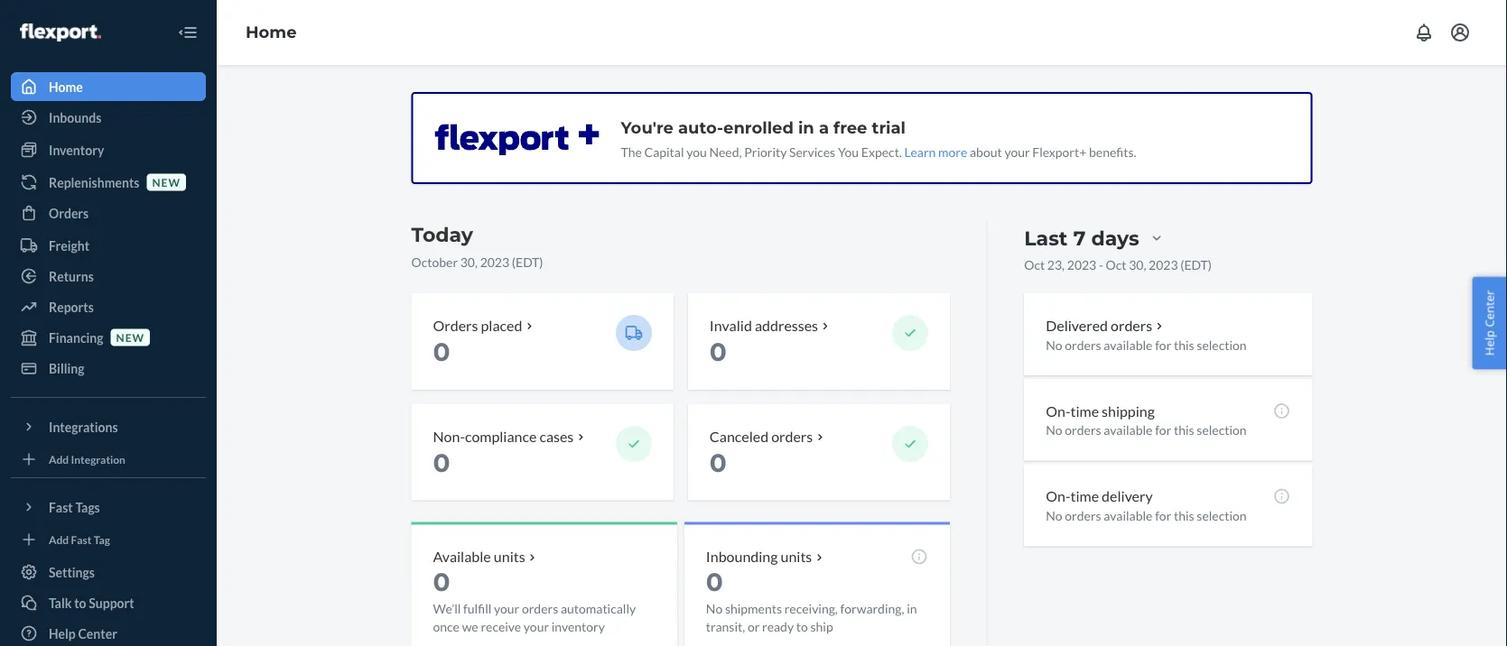 Task type: describe. For each thing, give the bounding box(es) containing it.
0 horizontal spatial center
[[78, 626, 117, 642]]

services
[[789, 144, 836, 159]]

0 for canceled
[[710, 448, 727, 478]]

a
[[819, 117, 829, 137]]

placed
[[481, 317, 522, 334]]

0 horizontal spatial home link
[[11, 72, 206, 101]]

integrations
[[49, 419, 118, 435]]

about
[[970, 144, 1002, 159]]

you
[[838, 144, 859, 159]]

help center inside button
[[1481, 290, 1498, 356]]

fast tags
[[49, 500, 100, 515]]

center inside button
[[1481, 290, 1498, 328]]

ship
[[811, 620, 833, 635]]

new for financing
[[116, 331, 145, 344]]

edt inside the today october 30, 2023 ( edt )
[[516, 254, 539, 270]]

0 horizontal spatial help center
[[49, 626, 117, 642]]

you
[[687, 144, 707, 159]]

help center button
[[1472, 277, 1507, 370]]

enrolled
[[723, 117, 794, 137]]

inbounds link
[[11, 103, 206, 132]]

on- for on-time delivery
[[1046, 488, 1071, 505]]

compliance
[[465, 427, 537, 445]]

flexport+
[[1032, 144, 1087, 159]]

in inside 0 no shipments receiving, forwarding, in transit, or ready to ship
[[907, 602, 917, 617]]

or
[[748, 620, 760, 635]]

available for shipping
[[1104, 423, 1153, 438]]

open account menu image
[[1449, 22, 1471, 43]]

close navigation image
[[177, 22, 199, 43]]

new for replenishments
[[152, 176, 181, 189]]

canceled orders
[[710, 427, 813, 445]]

delivered orders
[[1046, 317, 1152, 334]]

units for inbounding units
[[781, 548, 812, 566]]

add fast tag link
[[11, 529, 206, 551]]

on- for on-time shipping
[[1046, 402, 1071, 420]]

help inside help center link
[[49, 626, 76, 642]]

inbounding units
[[706, 548, 812, 566]]

returns
[[49, 269, 94, 284]]

non-compliance cases
[[433, 427, 574, 445]]

1 oct from the left
[[1024, 257, 1045, 272]]

0 inside 0 no shipments receiving, forwarding, in transit, or ready to ship
[[706, 567, 723, 597]]

billing
[[49, 361, 84, 376]]

add for add integration
[[49, 453, 69, 466]]

invalid addresses
[[710, 317, 818, 334]]

fulfill
[[463, 602, 492, 617]]

help center link
[[11, 620, 206, 647]]

available units
[[433, 548, 525, 566]]

we'll
[[433, 602, 461, 617]]

oct 23, 2023 - oct 30, 2023 ( edt )
[[1024, 257, 1212, 272]]

0 no shipments receiving, forwarding, in transit, or ready to ship
[[706, 567, 917, 635]]

settings
[[49, 565, 95, 580]]

free
[[834, 117, 867, 137]]

inventory
[[49, 142, 104, 158]]

1 vertical spatial your
[[494, 602, 519, 617]]

replenishments
[[49, 175, 139, 190]]

0 for invalid
[[710, 337, 727, 367]]

this for delivery
[[1174, 508, 1194, 524]]

2 horizontal spatial 2023
[[1149, 257, 1178, 272]]

selection for on-time shipping
[[1197, 423, 1247, 438]]

more
[[938, 144, 967, 159]]

inventory
[[552, 620, 605, 635]]

1 this from the top
[[1174, 337, 1194, 353]]

selection for on-time delivery
[[1197, 508, 1247, 524]]

priority
[[744, 144, 787, 159]]

shipping
[[1102, 402, 1155, 420]]

on-time delivery
[[1046, 488, 1153, 505]]

invalid
[[710, 317, 752, 334]]

in inside you're auto-enrolled in a free trial the capital you need, priority services you expect. learn more about your flexport+ benefits.
[[798, 117, 814, 137]]

support
[[89, 596, 134, 611]]

orders right canceled in the bottom of the page
[[771, 427, 813, 445]]

1 horizontal spatial home
[[246, 22, 297, 42]]

addresses
[[755, 317, 818, 334]]

reports link
[[11, 293, 206, 321]]

fast tags button
[[11, 493, 206, 522]]

expect.
[[861, 144, 902, 159]]

receive
[[481, 620, 521, 635]]

today october 30, 2023 ( edt )
[[411, 223, 543, 270]]

talk
[[49, 596, 72, 611]]

available
[[433, 548, 491, 566]]

add fast tag
[[49, 533, 110, 546]]

orders inside 0 we'll fulfill your orders automatically once we receive your inventory
[[522, 602, 558, 617]]

today
[[411, 223, 473, 247]]

ready
[[762, 620, 794, 635]]

23,
[[1047, 257, 1065, 272]]

0 for non-
[[433, 448, 450, 478]]

shipments
[[725, 602, 782, 617]]

) inside the today october 30, 2023 ( edt )
[[539, 254, 543, 270]]

billing link
[[11, 354, 206, 383]]

tags
[[75, 500, 100, 515]]

reports
[[49, 299, 94, 315]]

7
[[1073, 226, 1086, 250]]

1 horizontal spatial edt
[[1184, 257, 1208, 272]]

trial
[[872, 117, 906, 137]]

integrations button
[[11, 413, 206, 442]]

-
[[1099, 257, 1103, 272]]

orders down on-time shipping
[[1065, 423, 1101, 438]]

1 horizontal spatial (
[[1181, 257, 1184, 272]]

to inside 0 no shipments receiving, forwarding, in transit, or ready to ship
[[796, 620, 808, 635]]

1 horizontal spatial 30,
[[1129, 257, 1146, 272]]

automatically
[[561, 602, 636, 617]]

on-time shipping
[[1046, 402, 1155, 420]]

orders placed
[[433, 317, 522, 334]]

delivered
[[1046, 317, 1108, 334]]

freight
[[49, 238, 89, 253]]



Task type: vqa. For each thing, say whether or not it's contained in the screenshot.
Send
no



Task type: locate. For each thing, give the bounding box(es) containing it.
0 vertical spatial home
[[246, 22, 297, 42]]

( right -
[[1181, 257, 1184, 272]]

orders up freight at the left top of the page
[[49, 205, 89, 221]]

oct
[[1024, 257, 1045, 272], [1106, 257, 1127, 272]]

need,
[[709, 144, 742, 159]]

help
[[1481, 331, 1498, 356], [49, 626, 76, 642]]

1 vertical spatial selection
[[1197, 423, 1247, 438]]

the
[[621, 144, 642, 159]]

learn
[[904, 144, 936, 159]]

0 horizontal spatial orders
[[49, 205, 89, 221]]

)
[[539, 254, 543, 270], [1208, 257, 1212, 272]]

1 horizontal spatial )
[[1208, 257, 1212, 272]]

3 for from the top
[[1155, 508, 1172, 524]]

0 horizontal spatial (
[[512, 254, 516, 270]]

0 horizontal spatial in
[[798, 117, 814, 137]]

0 down non- at the bottom left
[[433, 448, 450, 478]]

in right forwarding,
[[907, 602, 917, 617]]

no orders available for this selection down shipping
[[1046, 423, 1247, 438]]

time for delivery
[[1071, 488, 1099, 505]]

0 vertical spatial in
[[798, 117, 814, 137]]

fast inside dropdown button
[[49, 500, 73, 515]]

fast left tags
[[49, 500, 73, 515]]

no
[[1046, 337, 1063, 353], [1046, 423, 1063, 438], [1046, 508, 1063, 524], [706, 602, 723, 617]]

0 vertical spatial on-
[[1046, 402, 1071, 420]]

your right receive
[[524, 620, 549, 635]]

3 no orders available for this selection from the top
[[1046, 508, 1247, 524]]

fast left "tag"
[[71, 533, 92, 546]]

1 time from the top
[[1071, 402, 1099, 420]]

orders right the delivered
[[1111, 317, 1152, 334]]

talk to support button
[[11, 589, 206, 618]]

1 horizontal spatial home link
[[246, 22, 297, 42]]

edt
[[516, 254, 539, 270], [1184, 257, 1208, 272]]

home
[[246, 22, 297, 42], [49, 79, 83, 94]]

1 for from the top
[[1155, 337, 1172, 353]]

1 horizontal spatial center
[[1481, 290, 1498, 328]]

your right about at the right of the page
[[1005, 144, 1030, 159]]

0 horizontal spatial to
[[74, 596, 86, 611]]

2 add from the top
[[49, 533, 69, 546]]

your up receive
[[494, 602, 519, 617]]

for for on-time shipping
[[1155, 423, 1172, 438]]

home right the close navigation icon
[[246, 22, 297, 42]]

fast
[[49, 500, 73, 515], [71, 533, 92, 546]]

for
[[1155, 337, 1172, 353], [1155, 423, 1172, 438], [1155, 508, 1172, 524]]

no down on-time shipping
[[1046, 423, 1063, 438]]

1 horizontal spatial help
[[1481, 331, 1498, 356]]

2 vertical spatial for
[[1155, 508, 1172, 524]]

0
[[433, 337, 450, 367], [710, 337, 727, 367], [433, 448, 450, 478], [710, 448, 727, 478], [433, 567, 450, 597], [706, 567, 723, 597]]

add
[[49, 453, 69, 466], [49, 533, 69, 546]]

available down delivery
[[1104, 508, 1153, 524]]

new
[[152, 176, 181, 189], [116, 331, 145, 344]]

available
[[1104, 337, 1153, 353], [1104, 423, 1153, 438], [1104, 508, 1153, 524]]

units up 0 no shipments receiving, forwarding, in transit, or ready to ship on the bottom
[[781, 548, 812, 566]]

2 vertical spatial available
[[1104, 508, 1153, 524]]

you're auto-enrolled in a free trial the capital you need, priority services you expect. learn more about your flexport+ benefits.
[[621, 117, 1137, 159]]

available down shipping
[[1104, 423, 1153, 438]]

0 horizontal spatial new
[[116, 331, 145, 344]]

2 time from the top
[[1071, 488, 1099, 505]]

1 horizontal spatial to
[[796, 620, 808, 635]]

2023 left -
[[1067, 257, 1097, 272]]

inventory link
[[11, 135, 206, 164]]

home link up the inbounds link
[[11, 72, 206, 101]]

no orders available for this selection for shipping
[[1046, 423, 1247, 438]]

1 horizontal spatial 2023
[[1067, 257, 1097, 272]]

your
[[1005, 144, 1030, 159], [494, 602, 519, 617], [524, 620, 549, 635]]

1 vertical spatial add
[[49, 533, 69, 546]]

0 vertical spatial new
[[152, 176, 181, 189]]

orders down the delivered
[[1065, 337, 1101, 353]]

1 vertical spatial help
[[49, 626, 76, 642]]

last 7 days
[[1024, 226, 1139, 250]]

( up placed
[[512, 254, 516, 270]]

add integration
[[49, 453, 125, 466]]

in left a
[[798, 117, 814, 137]]

0 vertical spatial no orders available for this selection
[[1046, 337, 1247, 353]]

you're
[[621, 117, 674, 137]]

orders down on-time delivery
[[1065, 508, 1101, 524]]

30, right october
[[460, 254, 478, 270]]

2 for from the top
[[1155, 423, 1172, 438]]

0 vertical spatial help
[[1481, 331, 1498, 356]]

0 down canceled in the bottom of the page
[[710, 448, 727, 478]]

units right available
[[494, 548, 525, 566]]

days
[[1091, 226, 1139, 250]]

0 vertical spatial add
[[49, 453, 69, 466]]

to inside button
[[74, 596, 86, 611]]

0 horizontal spatial 2023
[[480, 254, 509, 270]]

once
[[433, 620, 460, 635]]

1 selection from the top
[[1197, 337, 1247, 353]]

oct left "23,"
[[1024, 257, 1045, 272]]

(
[[512, 254, 516, 270], [1181, 257, 1184, 272]]

0 vertical spatial available
[[1104, 337, 1153, 353]]

orders inside button
[[1111, 317, 1152, 334]]

returns link
[[11, 262, 206, 291]]

new down reports link
[[116, 331, 145, 344]]

inbounds
[[49, 110, 101, 125]]

no down the delivered
[[1046, 337, 1063, 353]]

time left shipping
[[1071, 402, 1099, 420]]

2 oct from the left
[[1106, 257, 1127, 272]]

0 vertical spatial selection
[[1197, 337, 1247, 353]]

help inside help center button
[[1481, 331, 1498, 356]]

home up inbounds
[[49, 79, 83, 94]]

1 horizontal spatial your
[[524, 620, 549, 635]]

october
[[411, 254, 458, 270]]

0 horizontal spatial 30,
[[460, 254, 478, 270]]

add for add fast tag
[[49, 533, 69, 546]]

0 down orders placed
[[433, 337, 450, 367]]

no down on-time delivery
[[1046, 508, 1063, 524]]

1 units from the left
[[494, 548, 525, 566]]

30, inside the today october 30, 2023 ( edt )
[[460, 254, 478, 270]]

open notifications image
[[1413, 22, 1435, 43]]

2 vertical spatial no orders available for this selection
[[1046, 508, 1247, 524]]

1 vertical spatial this
[[1174, 423, 1194, 438]]

1 on- from the top
[[1046, 402, 1071, 420]]

0 horizontal spatial your
[[494, 602, 519, 617]]

0 vertical spatial time
[[1071, 402, 1099, 420]]

3 available from the top
[[1104, 508, 1153, 524]]

1 no orders available for this selection from the top
[[1046, 337, 1247, 353]]

0 for orders
[[433, 337, 450, 367]]

financing
[[49, 330, 103, 345]]

home link
[[246, 22, 297, 42], [11, 72, 206, 101]]

0 horizontal spatial units
[[494, 548, 525, 566]]

0 vertical spatial for
[[1155, 337, 1172, 353]]

1 horizontal spatial help center
[[1481, 290, 1498, 356]]

time for shipping
[[1071, 402, 1099, 420]]

no orders available for this selection down delivery
[[1046, 508, 1247, 524]]

2023 right -
[[1149, 257, 1178, 272]]

2 horizontal spatial your
[[1005, 144, 1030, 159]]

available for delivery
[[1104, 508, 1153, 524]]

1 vertical spatial home link
[[11, 72, 206, 101]]

0 horizontal spatial )
[[539, 254, 543, 270]]

orders up inventory at the left bottom of the page
[[522, 602, 558, 617]]

0 horizontal spatial help
[[49, 626, 76, 642]]

1 add from the top
[[49, 453, 69, 466]]

delivery
[[1102, 488, 1153, 505]]

no orders available for this selection down delivered orders button
[[1046, 337, 1247, 353]]

1 horizontal spatial new
[[152, 176, 181, 189]]

1 horizontal spatial orders
[[433, 317, 478, 334]]

learn more link
[[904, 144, 967, 159]]

0 vertical spatial center
[[1481, 290, 1498, 328]]

0 inside 0 we'll fulfill your orders automatically once we receive your inventory
[[433, 567, 450, 597]]

30, down days
[[1129, 257, 1146, 272]]

1 vertical spatial orders
[[433, 317, 478, 334]]

2 vertical spatial selection
[[1197, 508, 1247, 524]]

center
[[1481, 290, 1498, 328], [78, 626, 117, 642]]

( inside the today october 30, 2023 ( edt )
[[512, 254, 516, 270]]

on-
[[1046, 402, 1071, 420], [1046, 488, 1071, 505]]

your inside you're auto-enrolled in a free trial the capital you need, priority services you expect. learn more about your flexport+ benefits.
[[1005, 144, 1030, 159]]

capital
[[644, 144, 684, 159]]

canceled
[[710, 427, 769, 445]]

settings link
[[11, 558, 206, 587]]

to left ship
[[796, 620, 808, 635]]

3 selection from the top
[[1197, 508, 1247, 524]]

0 horizontal spatial home
[[49, 79, 83, 94]]

2 selection from the top
[[1197, 423, 1247, 438]]

30,
[[460, 254, 478, 270], [1129, 257, 1146, 272]]

freight link
[[11, 231, 206, 260]]

0 vertical spatial your
[[1005, 144, 1030, 159]]

units for available units
[[494, 548, 525, 566]]

no orders available for this selection for delivery
[[1046, 508, 1247, 524]]

orders link
[[11, 199, 206, 228]]

1 vertical spatial time
[[1071, 488, 1099, 505]]

orders for orders
[[49, 205, 89, 221]]

available down delivered orders button
[[1104, 337, 1153, 353]]

benefits.
[[1089, 144, 1137, 159]]

home link right the close navigation icon
[[246, 22, 297, 42]]

on- left delivery
[[1046, 488, 1071, 505]]

1 vertical spatial in
[[907, 602, 917, 617]]

0 vertical spatial orders
[[49, 205, 89, 221]]

non-
[[433, 427, 465, 445]]

3 this from the top
[[1174, 508, 1194, 524]]

2 no orders available for this selection from the top
[[1046, 423, 1247, 438]]

auto-
[[678, 117, 723, 137]]

2 available from the top
[[1104, 423, 1153, 438]]

cases
[[540, 427, 574, 445]]

1 horizontal spatial in
[[907, 602, 917, 617]]

2 on- from the top
[[1046, 488, 1071, 505]]

tag
[[94, 533, 110, 546]]

help center
[[1481, 290, 1498, 356], [49, 626, 117, 642]]

time
[[1071, 402, 1099, 420], [1071, 488, 1099, 505]]

time left delivery
[[1071, 488, 1099, 505]]

0 down inbounding
[[706, 567, 723, 597]]

0 down invalid
[[710, 337, 727, 367]]

0 vertical spatial home link
[[246, 22, 297, 42]]

2 vertical spatial this
[[1174, 508, 1194, 524]]

transit,
[[706, 620, 745, 635]]

1 horizontal spatial units
[[781, 548, 812, 566]]

1 vertical spatial available
[[1104, 423, 1153, 438]]

on- left shipping
[[1046, 402, 1071, 420]]

1 vertical spatial center
[[78, 626, 117, 642]]

talk to support
[[49, 596, 134, 611]]

1 horizontal spatial oct
[[1106, 257, 1127, 272]]

2 this from the top
[[1174, 423, 1194, 438]]

1 vertical spatial new
[[116, 331, 145, 344]]

add up 'settings'
[[49, 533, 69, 546]]

2023 right october
[[480, 254, 509, 270]]

flexport logo image
[[20, 23, 101, 42]]

1 available from the top
[[1104, 337, 1153, 353]]

2023
[[480, 254, 509, 270], [1067, 257, 1097, 272], [1149, 257, 1178, 272]]

0 vertical spatial this
[[1174, 337, 1194, 353]]

2 vertical spatial your
[[524, 620, 549, 635]]

no inside 0 no shipments receiving, forwarding, in transit, or ready to ship
[[706, 602, 723, 617]]

0 vertical spatial help center
[[1481, 290, 1498, 356]]

for for on-time delivery
[[1155, 508, 1172, 524]]

orders left placed
[[433, 317, 478, 334]]

last
[[1024, 226, 1068, 250]]

no up transit,
[[706, 602, 723, 617]]

new up orders link
[[152, 176, 181, 189]]

selection
[[1197, 337, 1247, 353], [1197, 423, 1247, 438], [1197, 508, 1247, 524]]

0 up we'll
[[433, 567, 450, 597]]

1 vertical spatial no orders available for this selection
[[1046, 423, 1247, 438]]

to right talk
[[74, 596, 86, 611]]

in
[[798, 117, 814, 137], [907, 602, 917, 617]]

inbounding
[[706, 548, 778, 566]]

1 vertical spatial home
[[49, 79, 83, 94]]

add left "integration"
[[49, 453, 69, 466]]

0 horizontal spatial oct
[[1024, 257, 1045, 272]]

orders
[[1111, 317, 1152, 334], [1065, 337, 1101, 353], [1065, 423, 1101, 438], [771, 427, 813, 445], [1065, 508, 1101, 524], [522, 602, 558, 617]]

0 we'll fulfill your orders automatically once we receive your inventory
[[433, 567, 636, 635]]

1 vertical spatial fast
[[71, 533, 92, 546]]

to
[[74, 596, 86, 611], [796, 620, 808, 635]]

this for shipping
[[1174, 423, 1194, 438]]

1 vertical spatial to
[[796, 620, 808, 635]]

1 vertical spatial on-
[[1046, 488, 1071, 505]]

receiving,
[[785, 602, 838, 617]]

2 units from the left
[[781, 548, 812, 566]]

0 vertical spatial to
[[74, 596, 86, 611]]

2023 inside the today october 30, 2023 ( edt )
[[480, 254, 509, 270]]

delivered orders button
[[1046, 315, 1167, 336]]

add integration link
[[11, 449, 206, 471]]

0 horizontal spatial edt
[[516, 254, 539, 270]]

oct right -
[[1106, 257, 1127, 272]]

we
[[462, 620, 478, 635]]

0 vertical spatial fast
[[49, 500, 73, 515]]

1 vertical spatial for
[[1155, 423, 1172, 438]]

orders for orders placed
[[433, 317, 478, 334]]

1 vertical spatial help center
[[49, 626, 117, 642]]



